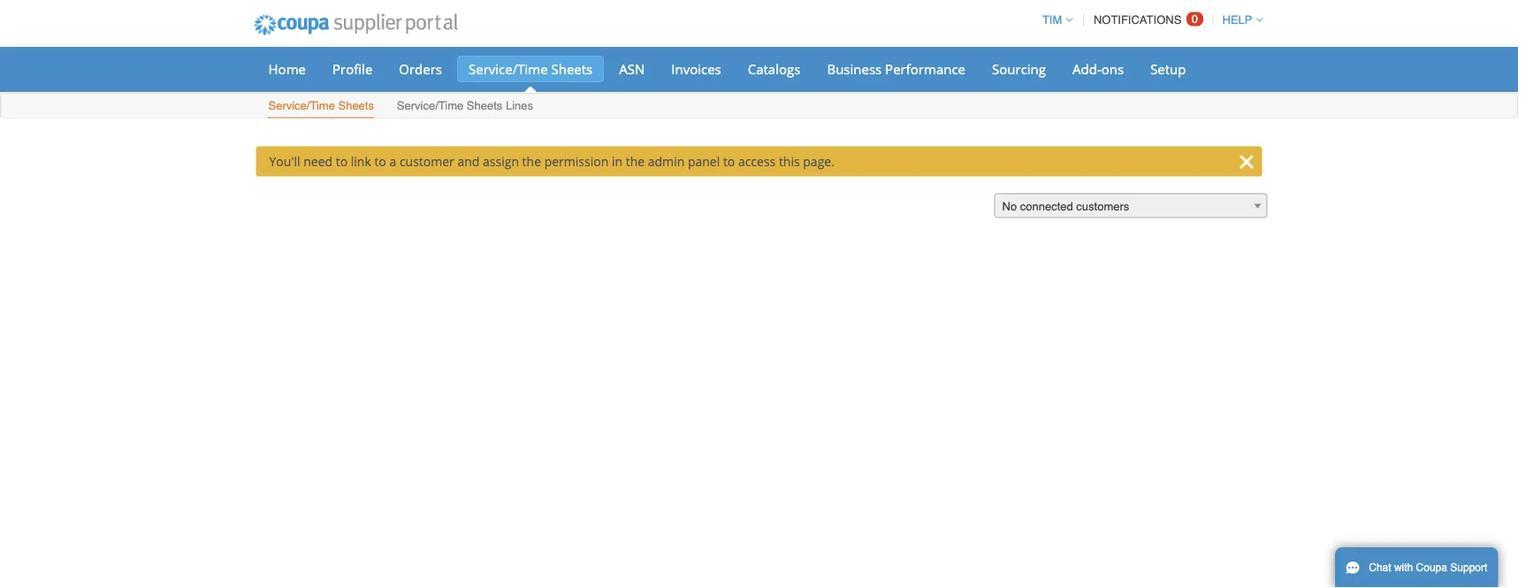 Task type: vqa. For each thing, say whether or not it's contained in the screenshot.
in
yes



Task type: locate. For each thing, give the bounding box(es) containing it.
No connected customers text field
[[996, 194, 1267, 219]]

1 to from the left
[[336, 153, 348, 170]]

add-
[[1073, 60, 1102, 78]]

1 horizontal spatial to
[[375, 153, 386, 170]]

sheets left lines
[[467, 99, 503, 112]]

admin
[[648, 153, 685, 170]]

to left link
[[336, 153, 348, 170]]

service/time sheets link
[[457, 56, 604, 82], [268, 95, 375, 118]]

service/time sheets link down profile "link" on the left of the page
[[268, 95, 375, 118]]

with
[[1395, 562, 1414, 574]]

service/time sheets lines link
[[396, 95, 534, 118]]

1 horizontal spatial the
[[626, 153, 645, 170]]

lines
[[506, 99, 533, 112]]

to left a
[[375, 153, 386, 170]]

service/time up lines
[[469, 60, 548, 78]]

sheets down profile "link" on the left of the page
[[338, 99, 374, 112]]

service/time down home link
[[268, 99, 335, 112]]

the
[[522, 153, 541, 170], [626, 153, 645, 170]]

0 horizontal spatial service/time sheets
[[268, 99, 374, 112]]

service/time sheets link up lines
[[457, 56, 604, 82]]

sourcing link
[[981, 56, 1058, 82]]

permission
[[545, 153, 609, 170]]

service/time sheets lines
[[397, 99, 533, 112]]

0 vertical spatial service/time sheets
[[469, 60, 593, 78]]

service/time sheets down profile "link" on the left of the page
[[268, 99, 374, 112]]

service/time
[[469, 60, 548, 78], [268, 99, 335, 112], [397, 99, 464, 112]]

orders link
[[388, 56, 454, 82]]

2 horizontal spatial service/time
[[469, 60, 548, 78]]

no
[[1003, 200, 1017, 213]]

0 horizontal spatial service/time sheets link
[[268, 95, 375, 118]]

No connected customers field
[[995, 193, 1268, 219]]

panel
[[688, 153, 720, 170]]

0 vertical spatial service/time sheets link
[[457, 56, 604, 82]]

service/time sheets for right "service/time sheets" link
[[469, 60, 593, 78]]

setup
[[1151, 60, 1187, 78]]

link
[[351, 153, 371, 170]]

invoices
[[672, 60, 722, 78]]

service/time down orders link
[[397, 99, 464, 112]]

sheets left asn
[[552, 60, 593, 78]]

chat
[[1370, 562, 1392, 574]]

connected
[[1021, 200, 1074, 213]]

to
[[336, 153, 348, 170], [375, 153, 386, 170], [724, 153, 735, 170]]

1 vertical spatial service/time sheets link
[[268, 95, 375, 118]]

help link
[[1215, 13, 1264, 27]]

catalogs
[[748, 60, 801, 78]]

support
[[1451, 562, 1488, 574]]

service/time sheets up lines
[[469, 60, 593, 78]]

chat with coupa support
[[1370, 562, 1488, 574]]

navigation
[[1035, 3, 1264, 37]]

2 horizontal spatial to
[[724, 153, 735, 170]]

tim link
[[1035, 13, 1073, 27]]

asn
[[619, 60, 645, 78]]

1 horizontal spatial service/time sheets
[[469, 60, 593, 78]]

2 the from the left
[[626, 153, 645, 170]]

access
[[739, 153, 776, 170]]

home
[[268, 60, 306, 78]]

in
[[612, 153, 623, 170]]

home link
[[257, 56, 318, 82]]

0 horizontal spatial to
[[336, 153, 348, 170]]

sheets
[[552, 60, 593, 78], [338, 99, 374, 112], [467, 99, 503, 112]]

navigation containing notifications 0
[[1035, 3, 1264, 37]]

0 horizontal spatial the
[[522, 153, 541, 170]]

the right assign
[[522, 153, 541, 170]]

service/time sheets
[[469, 60, 593, 78], [268, 99, 374, 112]]

the right in
[[626, 153, 645, 170]]

to right panel
[[724, 153, 735, 170]]

customer
[[400, 153, 455, 170]]

no connected customers
[[1003, 200, 1130, 213]]

3 to from the left
[[724, 153, 735, 170]]

2 horizontal spatial sheets
[[552, 60, 593, 78]]

1 vertical spatial service/time sheets
[[268, 99, 374, 112]]



Task type: describe. For each thing, give the bounding box(es) containing it.
page.
[[803, 153, 835, 170]]

customers
[[1077, 200, 1130, 213]]

performance
[[886, 60, 966, 78]]

coupa supplier portal image
[[242, 3, 470, 47]]

0 horizontal spatial sheets
[[338, 99, 374, 112]]

orders
[[399, 60, 442, 78]]

asn link
[[608, 56, 657, 82]]

service/time sheets for the bottommost "service/time sheets" link
[[268, 99, 374, 112]]

notifications
[[1094, 13, 1182, 27]]

assign
[[483, 153, 519, 170]]

tim
[[1043, 13, 1063, 27]]

0 horizontal spatial service/time
[[268, 99, 335, 112]]

ons
[[1102, 60, 1124, 78]]

sourcing
[[993, 60, 1047, 78]]

you'll
[[269, 153, 300, 170]]

business
[[828, 60, 882, 78]]

business performance link
[[816, 56, 978, 82]]

add-ons link
[[1062, 56, 1136, 82]]

1 horizontal spatial service/time
[[397, 99, 464, 112]]

invoices link
[[660, 56, 733, 82]]

catalogs link
[[737, 56, 812, 82]]

notifications 0
[[1094, 12, 1199, 27]]

a
[[390, 153, 397, 170]]

chat with coupa support button
[[1336, 548, 1499, 588]]

setup link
[[1140, 56, 1198, 82]]

1 the from the left
[[522, 153, 541, 170]]

this
[[779, 153, 800, 170]]

help
[[1223, 13, 1253, 27]]

1 horizontal spatial sheets
[[467, 99, 503, 112]]

business performance
[[828, 60, 966, 78]]

and
[[458, 153, 480, 170]]

need
[[304, 153, 333, 170]]

add-ons
[[1073, 60, 1124, 78]]

profile link
[[321, 56, 384, 82]]

0
[[1192, 12, 1199, 26]]

2 to from the left
[[375, 153, 386, 170]]

coupa
[[1417, 562, 1448, 574]]

profile
[[333, 60, 373, 78]]

1 horizontal spatial service/time sheets link
[[457, 56, 604, 82]]

you'll need to link to a customer and assign the permission in the admin panel to access this page.
[[269, 153, 835, 170]]



